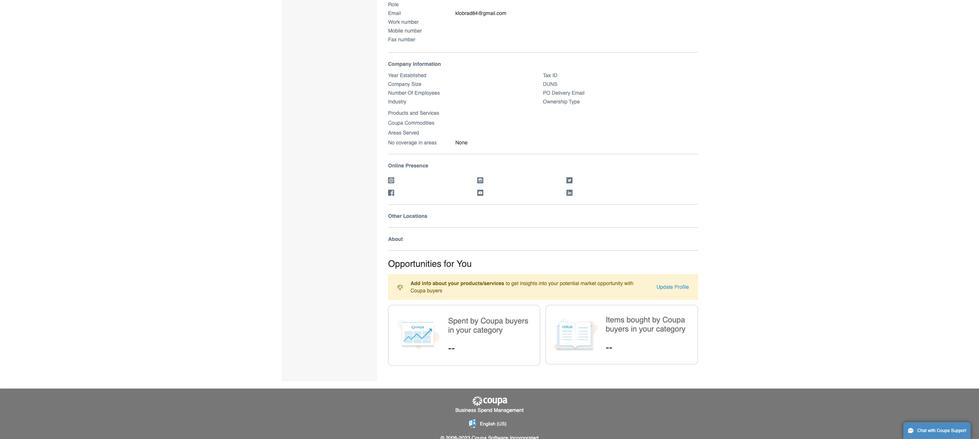Task type: locate. For each thing, give the bounding box(es) containing it.
industry
[[388, 99, 407, 104]]

coupa left support at the right bottom of page
[[937, 428, 950, 433]]

1 horizontal spatial email
[[572, 90, 585, 96]]

2 company from the top
[[388, 81, 410, 87]]

(us)
[[497, 421, 507, 427]]

support
[[951, 428, 967, 433]]

employees
[[415, 90, 440, 96]]

management
[[494, 407, 524, 413]]

--
[[606, 341, 613, 353], [448, 342, 455, 354]]

your inside spent by coupa buyers in your category
[[456, 326, 471, 334]]

number right the mobile
[[405, 28, 422, 33]]

for
[[444, 258, 455, 269]]

coupa down "update profile" link
[[663, 316, 685, 324]]

buyers inside to get insights into your potential market opportunity with coupa buyers
[[427, 288, 443, 294]]

no coverage in areas
[[388, 140, 437, 145]]

0 horizontal spatial with
[[625, 280, 634, 286]]

into
[[539, 280, 547, 286]]

opportunities
[[388, 258, 442, 269]]

in down spent
[[448, 326, 454, 334]]

other locations
[[388, 213, 428, 219]]

company
[[388, 61, 412, 67], [388, 81, 410, 87]]

in down bought
[[631, 325, 637, 334]]

and
[[410, 110, 418, 116]]

spent
[[448, 317, 468, 325]]

coupa inside chat with coupa support button
[[937, 428, 950, 433]]

items
[[606, 316, 625, 324]]

category
[[656, 325, 686, 334], [473, 326, 503, 334]]

your down spent
[[456, 326, 471, 334]]

by
[[653, 316, 661, 324], [471, 317, 479, 325]]

coupa commodities
[[388, 120, 435, 126]]

-
[[606, 341, 609, 353], [609, 341, 613, 353], [448, 342, 452, 354], [452, 342, 455, 354]]

update profile link
[[657, 284, 689, 290]]

buyers down items
[[606, 325, 629, 334]]

-- for buyers
[[606, 341, 613, 353]]

with
[[625, 280, 634, 286], [928, 428, 936, 433]]

coupa
[[388, 120, 403, 126], [411, 288, 426, 294], [663, 316, 685, 324], [481, 317, 503, 325], [937, 428, 950, 433]]

work
[[388, 19, 400, 25]]

email inside the tax id duns po delivery email ownership type
[[572, 90, 585, 96]]

number down the mobile
[[398, 36, 416, 42]]

0 vertical spatial with
[[625, 280, 634, 286]]

email up type at the right
[[572, 90, 585, 96]]

company up the year at left
[[388, 61, 412, 67]]

information
[[413, 61, 441, 67]]

products/services
[[461, 280, 505, 286]]

insights
[[520, 280, 538, 286]]

1 company from the top
[[388, 61, 412, 67]]

english (us)
[[480, 421, 507, 427]]

buyers
[[427, 288, 443, 294], [506, 317, 529, 325], [606, 325, 629, 334]]

0 horizontal spatial by
[[471, 317, 479, 325]]

with right chat
[[928, 428, 936, 433]]

english
[[480, 421, 496, 427]]

email up work
[[388, 10, 401, 16]]

with right opportunity
[[625, 280, 634, 286]]

1 vertical spatial with
[[928, 428, 936, 433]]

2 horizontal spatial buyers
[[606, 325, 629, 334]]

items bought by coupa buyers in your category
[[606, 316, 686, 334]]

po
[[543, 90, 551, 96]]

0 vertical spatial number
[[402, 19, 419, 25]]

about
[[388, 236, 403, 242]]

chat
[[918, 428, 927, 433]]

company for company information
[[388, 61, 412, 67]]

email
[[388, 10, 401, 16], [572, 90, 585, 96]]

0 vertical spatial company
[[388, 61, 412, 67]]

of
[[408, 90, 413, 96]]

your
[[448, 280, 459, 286], [549, 280, 559, 286], [639, 325, 654, 334], [456, 326, 471, 334]]

to get insights into your potential market opportunity with coupa buyers
[[411, 280, 634, 294]]

1 horizontal spatial buyers
[[506, 317, 529, 325]]

2 horizontal spatial in
[[631, 325, 637, 334]]

update profile
[[657, 284, 689, 290]]

in
[[419, 140, 423, 145], [631, 325, 637, 334], [448, 326, 454, 334]]

alert
[[388, 274, 698, 300]]

1 horizontal spatial in
[[448, 326, 454, 334]]

1 vertical spatial email
[[572, 90, 585, 96]]

0 horizontal spatial --
[[448, 342, 455, 354]]

-- down spent
[[448, 342, 455, 354]]

0 horizontal spatial email
[[388, 10, 401, 16]]

buyers down to get insights into your potential market opportunity with coupa buyers
[[506, 317, 529, 325]]

products and services
[[388, 110, 440, 116]]

1 vertical spatial company
[[388, 81, 410, 87]]

1 horizontal spatial by
[[653, 316, 661, 324]]

in left areas on the top of the page
[[419, 140, 423, 145]]

by right spent
[[471, 317, 479, 325]]

0 horizontal spatial buyers
[[427, 288, 443, 294]]

1 horizontal spatial --
[[606, 341, 613, 353]]

1 horizontal spatial category
[[656, 325, 686, 334]]

potential
[[560, 280, 579, 286]]

no
[[388, 140, 395, 145]]

opportunity
[[598, 280, 623, 286]]

your right 'about'
[[448, 280, 459, 286]]

-- down items
[[606, 341, 613, 353]]

buyers down 'about'
[[427, 288, 443, 294]]

number right work
[[402, 19, 419, 25]]

coupa right spent
[[481, 317, 503, 325]]

your right into
[[549, 280, 559, 286]]

number
[[402, 19, 419, 25], [405, 28, 422, 33], [398, 36, 416, 42]]

1 horizontal spatial with
[[928, 428, 936, 433]]

coupa down add
[[411, 288, 426, 294]]

business spend management
[[456, 407, 524, 413]]

company up number
[[388, 81, 410, 87]]

you
[[457, 258, 472, 269]]

tax
[[543, 72, 551, 78]]

opportunities for you
[[388, 258, 472, 269]]

your down bought
[[639, 325, 654, 334]]

add
[[411, 280, 421, 286]]

0 horizontal spatial category
[[473, 326, 503, 334]]

by right bought
[[653, 316, 661, 324]]

coupa inside spent by coupa buyers in your category
[[481, 317, 503, 325]]



Task type: vqa. For each thing, say whether or not it's contained in the screenshot.
Oil
no



Task type: describe. For each thing, give the bounding box(es) containing it.
type
[[569, 99, 580, 104]]

delivery
[[552, 90, 571, 96]]

presence
[[406, 163, 428, 168]]

coverage
[[396, 140, 417, 145]]

1 vertical spatial number
[[405, 28, 422, 33]]

locations
[[403, 213, 428, 219]]

info
[[422, 280, 431, 286]]

get
[[512, 280, 519, 286]]

chat with coupa support
[[918, 428, 967, 433]]

year established
[[388, 72, 427, 78]]

buyers inside items bought by coupa buyers in your category
[[606, 325, 629, 334]]

market
[[581, 280, 596, 286]]

work number mobile number fax number
[[388, 19, 422, 42]]

served
[[403, 130, 419, 136]]

coupa supplier portal image
[[471, 396, 508, 406]]

tax id duns po delivery email ownership type
[[543, 72, 585, 104]]

products
[[388, 110, 408, 116]]

by inside spent by coupa buyers in your category
[[471, 317, 479, 325]]

spent by coupa buyers in your category
[[448, 317, 529, 334]]

size
[[412, 81, 422, 87]]

with inside to get insights into your potential market opportunity with coupa buyers
[[625, 280, 634, 286]]

add info about your products/services
[[411, 280, 505, 286]]

spend
[[478, 407, 493, 413]]

in inside spent by coupa buyers in your category
[[448, 326, 454, 334]]

klobrad84@gmail.com
[[456, 10, 507, 16]]

to
[[506, 280, 510, 286]]

buyers inside spent by coupa buyers in your category
[[506, 317, 529, 325]]

2 vertical spatial number
[[398, 36, 416, 42]]

mobile
[[388, 28, 403, 33]]

company size
[[388, 81, 422, 87]]

number of employees
[[388, 90, 440, 96]]

about
[[433, 280, 447, 286]]

profile
[[675, 284, 689, 290]]

online
[[388, 163, 404, 168]]

by inside items bought by coupa buyers in your category
[[653, 316, 661, 324]]

coupa up the areas
[[388, 120, 403, 126]]

update
[[657, 284, 673, 290]]

bought
[[627, 316, 650, 324]]

number
[[388, 90, 406, 96]]

none
[[456, 140, 468, 145]]

ownership
[[543, 99, 568, 104]]

year
[[388, 72, 399, 78]]

other
[[388, 213, 402, 219]]

-- for in
[[448, 342, 455, 354]]

duns
[[543, 81, 558, 87]]

your inside items bought by coupa buyers in your category
[[639, 325, 654, 334]]

business
[[456, 407, 476, 413]]

coupa inside to get insights into your potential market opportunity with coupa buyers
[[411, 288, 426, 294]]

chat with coupa support button
[[904, 422, 971, 439]]

0 vertical spatial email
[[388, 10, 401, 16]]

0 horizontal spatial in
[[419, 140, 423, 145]]

your inside to get insights into your potential market opportunity with coupa buyers
[[549, 280, 559, 286]]

company for company size
[[388, 81, 410, 87]]

company information
[[388, 61, 441, 67]]

alert containing add info about your products/services
[[388, 274, 698, 300]]

category inside spent by coupa buyers in your category
[[473, 326, 503, 334]]

commodities
[[405, 120, 435, 126]]

areas served
[[388, 130, 419, 136]]

category inside items bought by coupa buyers in your category
[[656, 325, 686, 334]]

areas
[[424, 140, 437, 145]]

established
[[400, 72, 427, 78]]

with inside button
[[928, 428, 936, 433]]

id
[[553, 72, 558, 78]]

areas
[[388, 130, 402, 136]]

fax
[[388, 36, 397, 42]]

online presence
[[388, 163, 428, 168]]

services
[[420, 110, 440, 116]]

coupa inside items bought by coupa buyers in your category
[[663, 316, 685, 324]]

in inside items bought by coupa buyers in your category
[[631, 325, 637, 334]]

role
[[388, 1, 399, 7]]



